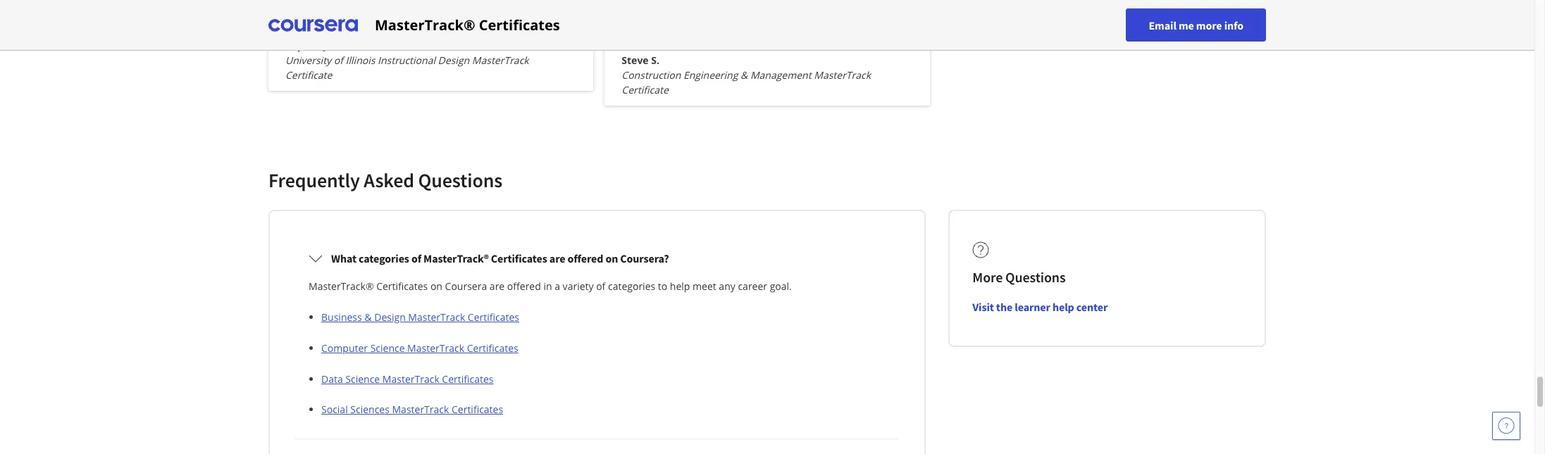 Task type: describe. For each thing, give the bounding box(es) containing it.
email me more info button
[[1126, 8, 1266, 42]]

what
[[331, 252, 357, 266]]

certificates inside what categories of mastertrack® certificates are offered on coursera? dropdown button
[[491, 252, 547, 266]]

meet
[[693, 280, 716, 293]]

business
[[321, 311, 362, 324]]

are inside dropdown button
[[549, 252, 565, 266]]

illinois
[[346, 54, 375, 67]]

list inside frequently asked questions element
[[314, 309, 886, 417]]

frequently
[[268, 168, 360, 193]]

coursera
[[445, 280, 487, 293]]

visit
[[973, 300, 994, 314]]

science for computer
[[370, 342, 405, 355]]

computer
[[321, 342, 368, 355]]

more
[[973, 269, 1003, 286]]

mastertrack down business & design mastertrack certificates
[[407, 342, 464, 355]]

management
[[750, 68, 811, 82]]

university
[[285, 54, 331, 67]]

steve
[[622, 54, 649, 67]]

a
[[555, 280, 560, 293]]

excellence
[[1058, 24, 1106, 37]]

mastertrack up computer science mastertrack certificates
[[408, 311, 465, 324]]

learner
[[1015, 300, 1050, 314]]

categories inside dropdown button
[[359, 252, 409, 266]]

goal.
[[770, 280, 792, 293]]

me
[[1179, 18, 1194, 32]]

business & design mastertrack certificates link
[[321, 311, 519, 324]]

the
[[996, 300, 1013, 314]]

& inside steve s. construction engineering & management mastertrack certificate
[[741, 68, 748, 82]]

what categories of mastertrack® certificates are offered on coursera?
[[331, 252, 669, 266]]

s.
[[651, 54, 659, 67]]

computer science mastertrack certificates link
[[321, 342, 518, 355]]

j.
[[324, 39, 330, 52]]

mastertrack inside suprita j. university of illinois instructional design mastertrack certificate
[[472, 54, 529, 67]]

suprita j. university of illinois instructional design mastertrack certificate
[[285, 39, 529, 82]]

more questions
[[973, 269, 1066, 286]]

coursera image
[[268, 14, 358, 36]]

0 vertical spatial certificate
[[1168, 24, 1215, 37]]

0 horizontal spatial on
[[430, 280, 442, 293]]

to
[[658, 280, 667, 293]]

sciences
[[350, 403, 390, 417]]

data
[[321, 373, 343, 386]]

any
[[719, 280, 735, 293]]

visit the learner help center
[[973, 300, 1108, 314]]

on inside dropdown button
[[606, 252, 618, 266]]

in
[[544, 280, 552, 293]]

design inside suprita j. university of illinois instructional design mastertrack certificate
[[438, 54, 469, 67]]

0 vertical spatial help
[[670, 280, 690, 293]]

1 horizontal spatial questions
[[1006, 269, 1066, 286]]

help center image
[[1498, 418, 1515, 435]]

of inside dropdown button
[[411, 252, 421, 266]]



Task type: locate. For each thing, give the bounding box(es) containing it.
rutgers
[[958, 24, 993, 37]]

mastertrack down mastertrack® certificates
[[472, 54, 529, 67]]

mastertrack® certificates
[[375, 15, 560, 34]]

of
[[334, 54, 343, 67], [411, 252, 421, 266], [596, 280, 605, 293]]

1 vertical spatial questions
[[1006, 269, 1066, 286]]

supply
[[996, 24, 1027, 37]]

of inside suprita j. university of illinois instructional design mastertrack certificate
[[334, 54, 343, 67]]

0 horizontal spatial questions
[[418, 168, 503, 193]]

1 vertical spatial help
[[1053, 300, 1074, 314]]

categories right the what
[[359, 252, 409, 266]]

1 vertical spatial mastertrack®
[[424, 252, 489, 266]]

0 vertical spatial mastertrack®
[[375, 15, 475, 34]]

on
[[606, 252, 618, 266], [430, 280, 442, 293]]

chain
[[1029, 24, 1056, 37]]

mastertrack inside steve s. construction engineering & management mastertrack certificate
[[814, 68, 871, 82]]

1 horizontal spatial are
[[549, 252, 565, 266]]

data science mastertrack certificates link
[[321, 373, 494, 386]]

science for data
[[345, 373, 380, 386]]

design down mastertrack® certificates
[[438, 54, 469, 67]]

0 vertical spatial of
[[334, 54, 343, 67]]

offered inside dropdown button
[[568, 252, 603, 266]]

2 vertical spatial certificate
[[622, 83, 668, 97]]

mastertrack® inside what categories of mastertrack® certificates are offered on coursera? dropdown button
[[424, 252, 489, 266]]

0 horizontal spatial design
[[374, 311, 406, 324]]

are up "a"
[[549, 252, 565, 266]]

1 vertical spatial offered
[[507, 280, 541, 293]]

offered left in
[[507, 280, 541, 293]]

categories down coursera?
[[608, 280, 655, 293]]

visit the learner help center link
[[973, 300, 1108, 314]]

0 horizontal spatial of
[[334, 54, 343, 67]]

more
[[1196, 18, 1222, 32]]

of right "variety"
[[596, 280, 605, 293]]

on left coursera
[[430, 280, 442, 293]]

frequently asked questions element
[[257, 168, 1277, 454]]

variety
[[563, 280, 594, 293]]

& right engineering
[[741, 68, 748, 82]]

0 horizontal spatial offered
[[507, 280, 541, 293]]

mastertrack® up suprita j. university of illinois instructional design mastertrack certificate
[[375, 15, 475, 34]]

what categories of mastertrack® certificates are offered on coursera? button
[[297, 239, 897, 278]]

1 vertical spatial on
[[430, 280, 442, 293]]

help right to
[[670, 280, 690, 293]]

mastertrack left me
[[1109, 24, 1166, 37]]

1 horizontal spatial &
[[741, 68, 748, 82]]

rutgers supply chain excellence mastertrack certificate
[[958, 24, 1215, 37]]

2 horizontal spatial certificate
[[1168, 24, 1215, 37]]

coursera?
[[620, 252, 669, 266]]

on left coursera?
[[606, 252, 618, 266]]

social sciences mastertrack certificates link
[[321, 403, 503, 417]]

0 vertical spatial science
[[370, 342, 405, 355]]

mastertrack®
[[375, 15, 475, 34], [424, 252, 489, 266], [309, 280, 374, 293]]

of left 'illinois'
[[334, 54, 343, 67]]

1 vertical spatial science
[[345, 373, 380, 386]]

of up business & design mastertrack certificates link
[[411, 252, 421, 266]]

steve s. construction engineering & management mastertrack certificate
[[622, 54, 871, 97]]

career
[[738, 280, 767, 293]]

mastertrack® down the what
[[309, 280, 374, 293]]

design up computer science mastertrack certificates link
[[374, 311, 406, 324]]

science up data science mastertrack certificates
[[370, 342, 405, 355]]

engineering
[[683, 68, 738, 82]]

1 horizontal spatial certificate
[[622, 83, 668, 97]]

business & design mastertrack certificates
[[321, 311, 519, 324]]

data science mastertrack certificates
[[321, 373, 494, 386]]

center
[[1076, 300, 1108, 314]]

0 horizontal spatial categories
[[359, 252, 409, 266]]

1 horizontal spatial design
[[438, 54, 469, 67]]

1 vertical spatial &
[[364, 311, 372, 324]]

& inside list
[[364, 311, 372, 324]]

certificate inside steve s. construction engineering & management mastertrack certificate
[[622, 83, 668, 97]]

offered
[[568, 252, 603, 266], [507, 280, 541, 293]]

2 vertical spatial of
[[596, 280, 605, 293]]

0 horizontal spatial help
[[670, 280, 690, 293]]

0 vertical spatial offered
[[568, 252, 603, 266]]

certificate inside suprita j. university of illinois instructional design mastertrack certificate
[[285, 68, 332, 82]]

0 vertical spatial design
[[438, 54, 469, 67]]

certificates
[[479, 15, 560, 34], [491, 252, 547, 266], [376, 280, 428, 293], [468, 311, 519, 324], [467, 342, 518, 355], [442, 373, 494, 386], [452, 403, 503, 417]]

certificate
[[1168, 24, 1215, 37], [285, 68, 332, 82], [622, 83, 668, 97]]

science
[[370, 342, 405, 355], [345, 373, 380, 386]]

0 vertical spatial on
[[606, 252, 618, 266]]

mastertrack® certificates on coursera are offered in a variety of categories to help meet any career goal.
[[309, 280, 792, 293]]

0 vertical spatial questions
[[418, 168, 503, 193]]

list containing business & design mastertrack certificates
[[314, 309, 886, 417]]

1 horizontal spatial of
[[411, 252, 421, 266]]

are
[[549, 252, 565, 266], [490, 280, 505, 293]]

categories
[[359, 252, 409, 266], [608, 280, 655, 293]]

2 horizontal spatial of
[[596, 280, 605, 293]]

1 horizontal spatial categories
[[608, 280, 655, 293]]

instructional
[[378, 54, 435, 67]]

0 vertical spatial are
[[549, 252, 565, 266]]

design
[[438, 54, 469, 67], [374, 311, 406, 324]]

help left center
[[1053, 300, 1074, 314]]

2 vertical spatial mastertrack®
[[309, 280, 374, 293]]

design inside frequently asked questions element
[[374, 311, 406, 324]]

1 horizontal spatial help
[[1053, 300, 1074, 314]]

questions
[[418, 168, 503, 193], [1006, 269, 1066, 286]]

0 horizontal spatial &
[[364, 311, 372, 324]]

social
[[321, 403, 348, 417]]

0 vertical spatial &
[[741, 68, 748, 82]]

construction
[[622, 68, 681, 82]]

mastertrack down data science mastertrack certificates link
[[392, 403, 449, 417]]

offered up "variety"
[[568, 252, 603, 266]]

social sciences mastertrack certificates
[[321, 403, 503, 417]]

mastertrack® for mastertrack® certificates on coursera are offered in a variety of categories to help meet any career goal.
[[309, 280, 374, 293]]

1 vertical spatial of
[[411, 252, 421, 266]]

are down what categories of mastertrack® certificates are offered on coursera?
[[490, 280, 505, 293]]

&
[[741, 68, 748, 82], [364, 311, 372, 324]]

frequently asked questions
[[268, 168, 503, 193]]

info
[[1224, 18, 1244, 32]]

mastertrack
[[1109, 24, 1166, 37], [472, 54, 529, 67], [814, 68, 871, 82], [408, 311, 465, 324], [407, 342, 464, 355], [382, 373, 439, 386], [392, 403, 449, 417]]

science right data
[[345, 373, 380, 386]]

suprita
[[285, 39, 321, 52]]

computer science mastertrack certificates
[[321, 342, 518, 355]]

mastertrack up the social sciences mastertrack certificates link
[[382, 373, 439, 386]]

list
[[314, 309, 886, 417]]

0 vertical spatial categories
[[359, 252, 409, 266]]

& right business
[[364, 311, 372, 324]]

1 vertical spatial certificate
[[285, 68, 332, 82]]

1 horizontal spatial offered
[[568, 252, 603, 266]]

1 vertical spatial design
[[374, 311, 406, 324]]

1 vertical spatial are
[[490, 280, 505, 293]]

0 horizontal spatial are
[[490, 280, 505, 293]]

email
[[1149, 18, 1177, 32]]

mastertrack® for mastertrack® certificates
[[375, 15, 475, 34]]

1 horizontal spatial on
[[606, 252, 618, 266]]

1 vertical spatial categories
[[608, 280, 655, 293]]

asked
[[364, 168, 414, 193]]

0 horizontal spatial certificate
[[285, 68, 332, 82]]

mastertrack® up coursera
[[424, 252, 489, 266]]

email me more info
[[1149, 18, 1244, 32]]

mastertrack right management
[[814, 68, 871, 82]]

help
[[670, 280, 690, 293], [1053, 300, 1074, 314]]



Task type: vqa. For each thing, say whether or not it's contained in the screenshot.
the topmost the "help"
yes



